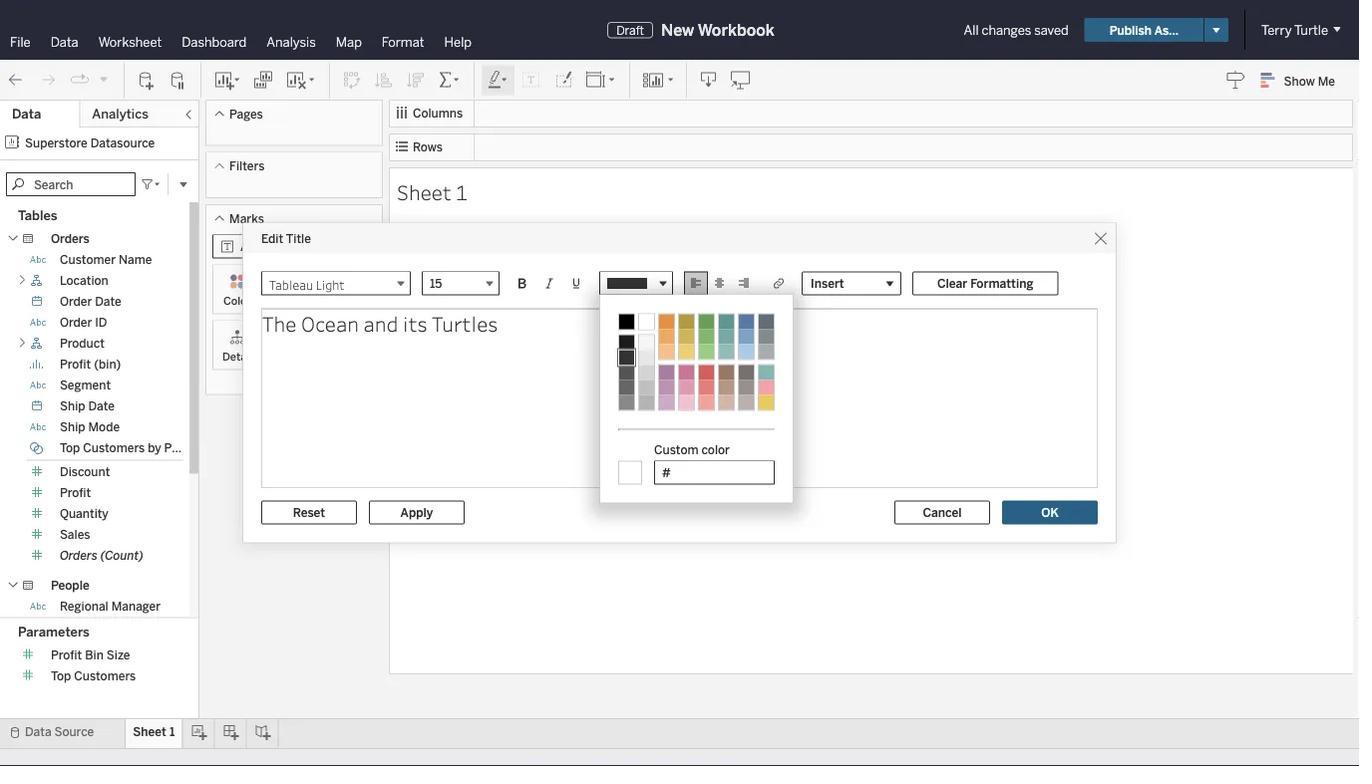 Task type: describe. For each thing, give the bounding box(es) containing it.
#8cd17d cell
[[699, 345, 714, 360]]

redo image
[[38, 70, 58, 90]]

orders for orders (count)
[[60, 549, 97, 564]]

#d4a6c8 cell
[[659, 395, 674, 410]]

order id
[[60, 316, 107, 330]]

#d7b5a6 cell
[[719, 395, 734, 410]]

clear formatting
[[938, 277, 1034, 291]]

clear
[[938, 277, 968, 291]]

as...
[[1155, 23, 1179, 37]]

#666666 cell
[[619, 380, 634, 395]]

superstore
[[25, 136, 88, 150]]

#555555 cell
[[619, 366, 634, 380]]

#f9a655 cell
[[659, 330, 674, 345]]

1 horizontal spatial size
[[283, 294, 305, 308]]

0 horizontal spatial sheet
[[133, 726, 166, 740]]

location
[[60, 274, 108, 288]]

mode
[[88, 420, 120, 435]]

ship for ship mode
[[60, 420, 85, 435]]

orders for orders
[[51, 232, 90, 246]]

profit bin size
[[51, 648, 130, 663]]

fit image
[[585, 70, 617, 90]]

top customers
[[51, 669, 136, 684]]

regional
[[60, 600, 108, 614]]

color
[[223, 294, 251, 308]]

(count)
[[100, 549, 144, 564]]

#e799b3 cell
[[679, 380, 694, 395]]

swap rows and columns image
[[342, 70, 362, 90]]

color
[[702, 443, 730, 458]]

date for ship date
[[88, 399, 115, 414]]

saved
[[1034, 22, 1069, 38]]

reset button
[[261, 501, 357, 525]]

terry turtle
[[1262, 22, 1328, 38]]

#ff9da7 cell
[[759, 380, 774, 395]]

0 horizontal spatial sheet 1
[[133, 726, 175, 740]]

#333333 element
[[607, 278, 647, 289]]

changes
[[982, 22, 1032, 38]]

ship date
[[60, 399, 115, 414]]

Custom color text field
[[654, 461, 775, 485]]

#69aaa5 cell
[[719, 330, 734, 345]]

new workbook
[[661, 20, 775, 39]]

cancel button
[[895, 501, 990, 525]]

edit title dialog
[[243, 224, 1116, 543]]

transparent image
[[619, 462, 641, 484]]

#000000 cell
[[619, 315, 634, 330]]

profit for profit (bin)
[[60, 358, 91, 372]]

#b6992d cell
[[679, 315, 694, 330]]

custom color
[[654, 443, 730, 458]]

highlight image
[[487, 70, 510, 90]]

detail
[[222, 350, 252, 364]]

datasource
[[90, 136, 155, 150]]

#a0cbe8 cell
[[739, 345, 754, 360]]

columns
[[413, 106, 463, 121]]

order for order date
[[60, 295, 92, 309]]

#ff9d9a cell
[[699, 395, 714, 410]]

id
[[95, 316, 107, 330]]

profit for profit bin size
[[51, 648, 82, 663]]

show labels image
[[522, 70, 542, 90]]

formatting
[[971, 277, 1034, 291]]

sort descending image
[[406, 70, 426, 90]]

draft
[[617, 23, 644, 37]]

#72b966 cell
[[699, 330, 714, 345]]

#1b1b1b cell
[[619, 336, 634, 351]]

publish as... button
[[1085, 18, 1204, 42]]

help
[[444, 34, 472, 50]]

0 vertical spatial 1
[[456, 178, 468, 205]]

worksheet
[[98, 34, 162, 50]]

terry
[[1262, 22, 1292, 38]]

grid inside custom color dialog
[[618, 314, 775, 411]]

#898989 cell
[[619, 395, 634, 410]]

ship mode
[[60, 420, 120, 435]]

custom color dialog
[[600, 296, 793, 503]]

ok
[[1041, 506, 1059, 520]]

publish as...
[[1110, 23, 1179, 37]]

2 vertical spatial data
[[25, 726, 51, 740]]

#4e79a7 cell
[[739, 315, 754, 330]]

source
[[54, 726, 94, 740]]

sort ascending image
[[374, 70, 394, 90]]

manager
[[111, 600, 161, 614]]

product
[[60, 337, 105, 351]]

#606b76 cell
[[759, 315, 774, 330]]

(bin)
[[94, 358, 121, 372]]

#ffffff cell
[[639, 315, 654, 330]]

sales
[[60, 528, 90, 543]]

profit for profit
[[60, 486, 91, 501]]

workbook
[[698, 20, 775, 39]]

replay animation image
[[98, 73, 110, 85]]

all
[[964, 22, 979, 38]]

#818b91 cell
[[759, 330, 774, 345]]

segment
[[60, 378, 111, 393]]

customer name
[[60, 253, 152, 267]]

order date
[[60, 295, 121, 309]]

#9d7660 cell
[[719, 366, 734, 380]]

profit right by
[[164, 441, 195, 456]]

#86bcb6 cell
[[719, 345, 734, 360]]

clear formatting button
[[913, 272, 1059, 296]]

order for order id
[[60, 316, 92, 330]]

#f28e2b cell
[[659, 315, 674, 330]]

format
[[382, 34, 424, 50]]

map
[[336, 34, 362, 50]]

superstore datasource
[[25, 136, 155, 150]]

#d37295 cell
[[679, 366, 694, 380]]

edit
[[261, 232, 283, 246]]

1 horizontal spatial sheet 1
[[397, 178, 468, 205]]

publish your workbook to edit in tableau desktop image
[[731, 70, 751, 90]]



Task type: vqa. For each thing, say whether or not it's contained in the screenshot.
The
no



Task type: locate. For each thing, give the bounding box(es) containing it.
1 vertical spatial top
[[51, 669, 71, 684]]

profit up quantity
[[60, 486, 91, 501]]

#c0c0c0 cell
[[639, 380, 654, 395]]

customer
[[60, 253, 116, 267]]

0 vertical spatial top
[[60, 441, 80, 456]]

#ffbe7d cell
[[659, 345, 674, 360]]

grid
[[618, 314, 775, 411]]

#75a1c7 cell
[[739, 330, 754, 345]]

customers
[[83, 441, 145, 456], [74, 669, 136, 684]]

data guide image
[[1226, 70, 1246, 90]]

orders up customer
[[51, 232, 90, 246]]

data
[[51, 34, 78, 50], [12, 106, 41, 122], [25, 726, 51, 740]]

1 horizontal spatial 1
[[456, 178, 468, 205]]

duplicate image
[[253, 70, 273, 90]]

top for top customers by profit
[[60, 441, 80, 456]]

ok button
[[1002, 501, 1098, 525]]

#d4d4d4 cell
[[639, 366, 654, 380]]

dashboard
[[182, 34, 247, 50]]

parameters
[[18, 624, 90, 640]]

new data source image
[[137, 70, 157, 90]]

cancel
[[923, 506, 962, 520]]

customers down mode
[[83, 441, 145, 456]]

#e6e6e6 cell
[[639, 351, 654, 366]]

#c290b4 cell
[[659, 380, 674, 395]]

0 vertical spatial customers
[[83, 441, 145, 456]]

show
[[1284, 74, 1315, 88]]

publish
[[1110, 23, 1152, 37]]

name
[[119, 253, 152, 267]]

download image
[[699, 70, 719, 90]]

#f17b79 cell
[[699, 380, 714, 395]]

apply button
[[369, 501, 465, 525]]

replay animation image
[[70, 70, 90, 90]]

undo image
[[6, 70, 26, 90]]

0 vertical spatial date
[[95, 295, 121, 309]]

#333333 cell
[[619, 351, 634, 366]]

date up id
[[95, 295, 121, 309]]

reset
[[293, 506, 325, 520]]

quantity
[[60, 507, 109, 522]]

1 vertical spatial orders
[[60, 549, 97, 564]]

ship down ship date
[[60, 420, 85, 435]]

ship for ship date
[[60, 399, 85, 414]]

discount
[[60, 465, 110, 480]]

#e15759 cell
[[699, 366, 714, 380]]

#76b7b2 cell
[[759, 366, 774, 380]]

#d3b348 cell
[[679, 330, 694, 345]]

0 vertical spatial ship
[[60, 399, 85, 414]]

top down profit bin size
[[51, 669, 71, 684]]

pages
[[229, 107, 263, 121]]

data down undo icon
[[12, 106, 41, 122]]

data left source
[[25, 726, 51, 740]]

sheet
[[397, 178, 451, 205], [133, 726, 166, 740]]

pause auto updates image
[[169, 70, 188, 90]]

orders (count)
[[60, 549, 144, 564]]

#bab0ac cell
[[739, 395, 754, 410]]

#fabfd2 cell
[[679, 395, 694, 410]]

custom
[[654, 443, 699, 458]]

collapse image
[[183, 109, 194, 121]]

size right color at top left
[[283, 294, 305, 308]]

marks
[[229, 211, 264, 226]]

1 vertical spatial sheet 1
[[133, 726, 175, 740]]

new worksheet image
[[213, 70, 241, 90]]

sheet 1 right source
[[133, 726, 175, 740]]

1 vertical spatial data
[[12, 106, 41, 122]]

rows
[[413, 140, 443, 155]]

order up product at the top left
[[60, 316, 92, 330]]

2 order from the top
[[60, 316, 92, 330]]

#ba9582 cell
[[719, 380, 734, 395]]

1 ship from the top
[[60, 399, 85, 414]]

analysis
[[267, 34, 316, 50]]

new
[[661, 20, 694, 39]]

1 order from the top
[[60, 295, 92, 309]]

order up order id
[[60, 295, 92, 309]]

profit down the parameters at the bottom of page
[[51, 648, 82, 663]]

turtle
[[1295, 22, 1328, 38]]

1 vertical spatial customers
[[74, 669, 136, 684]]

data source
[[25, 726, 94, 740]]

0 vertical spatial order
[[60, 295, 92, 309]]

order
[[60, 295, 92, 309], [60, 316, 92, 330]]

#f1ce63 cell
[[679, 345, 694, 360]]

date up mode
[[88, 399, 115, 414]]

0 vertical spatial sheet
[[397, 178, 451, 205]]

#998f8c cell
[[739, 380, 754, 395]]

1 vertical spatial date
[[88, 399, 115, 414]]

data up replay animation icon
[[51, 34, 78, 50]]

1 vertical spatial 1
[[169, 726, 175, 740]]

#edc948 cell
[[759, 395, 774, 410]]

size right "bin"
[[106, 648, 130, 663]]

horizontal alignment control element
[[684, 272, 756, 296]]

show me button
[[1252, 65, 1353, 96]]

format workbook image
[[554, 70, 573, 90]]

file
[[10, 34, 31, 50]]

1 vertical spatial order
[[60, 316, 92, 330]]

regional manager
[[60, 600, 161, 614]]

sheet down rows
[[397, 178, 451, 205]]

text
[[340, 294, 362, 308]]

#b4b4b4 cell
[[639, 395, 654, 410]]

#b07aa1 cell
[[659, 366, 674, 380]]

all changes saved
[[964, 22, 1069, 38]]

sheet 1
[[397, 178, 468, 205], [133, 726, 175, 740]]

top
[[60, 441, 80, 456], [51, 669, 71, 684]]

0 vertical spatial size
[[283, 294, 305, 308]]

profit (bin)
[[60, 358, 121, 372]]

customers for top customers
[[74, 669, 136, 684]]

customers down "bin"
[[74, 669, 136, 684]]

1 right source
[[169, 726, 175, 740]]

orders
[[51, 232, 90, 246], [60, 549, 97, 564]]

1
[[456, 178, 468, 205], [169, 726, 175, 740]]

1 down columns
[[456, 178, 468, 205]]

#a7acad cell
[[759, 345, 774, 360]]

Search text field
[[6, 173, 136, 196]]

customers for top customers by profit
[[83, 441, 145, 456]]

clear sheet image
[[285, 70, 317, 90]]

0 vertical spatial sheet 1
[[397, 178, 468, 205]]

sheet right source
[[133, 726, 166, 740]]

#f5f5f5 cell
[[639, 336, 654, 351]]

edit title
[[261, 232, 311, 246]]

top up discount
[[60, 441, 80, 456]]

#79706e cell
[[739, 366, 754, 380]]

totals image
[[438, 70, 462, 90]]

filters
[[229, 159, 265, 174]]

orders down sales
[[60, 549, 97, 564]]

tables
[[18, 208, 57, 224]]

analytics
[[92, 106, 148, 122]]

sheet 1 down rows
[[397, 178, 468, 205]]

me
[[1318, 74, 1335, 88]]

0 horizontal spatial 1
[[169, 726, 175, 740]]

1 horizontal spatial sheet
[[397, 178, 451, 205]]

date for order date
[[95, 295, 121, 309]]

people
[[51, 579, 89, 593]]

2 ship from the top
[[60, 420, 85, 435]]

0 horizontal spatial size
[[106, 648, 130, 663]]

0 vertical spatial data
[[51, 34, 78, 50]]

show/hide cards image
[[642, 70, 674, 90]]

1 vertical spatial size
[[106, 648, 130, 663]]

show me
[[1284, 74, 1335, 88]]

apply
[[401, 506, 433, 520]]

title
[[286, 232, 311, 246]]

0 vertical spatial orders
[[51, 232, 90, 246]]

1 vertical spatial ship
[[60, 420, 85, 435]]

size
[[283, 294, 305, 308], [106, 648, 130, 663]]

top customers by profit
[[60, 441, 195, 456]]

#499894 cell
[[719, 315, 734, 330]]

bin
[[85, 648, 104, 663]]

ship
[[60, 399, 85, 414], [60, 420, 85, 435]]

profit down product at the top left
[[60, 358, 91, 372]]

top for top customers
[[51, 669, 71, 684]]

#59a14f cell
[[699, 315, 714, 330]]

profit
[[60, 358, 91, 372], [164, 441, 195, 456], [60, 486, 91, 501], [51, 648, 82, 663]]

1 vertical spatial sheet
[[133, 726, 166, 740]]

date
[[95, 295, 121, 309], [88, 399, 115, 414]]

by
[[148, 441, 161, 456]]

ship down segment
[[60, 399, 85, 414]]



